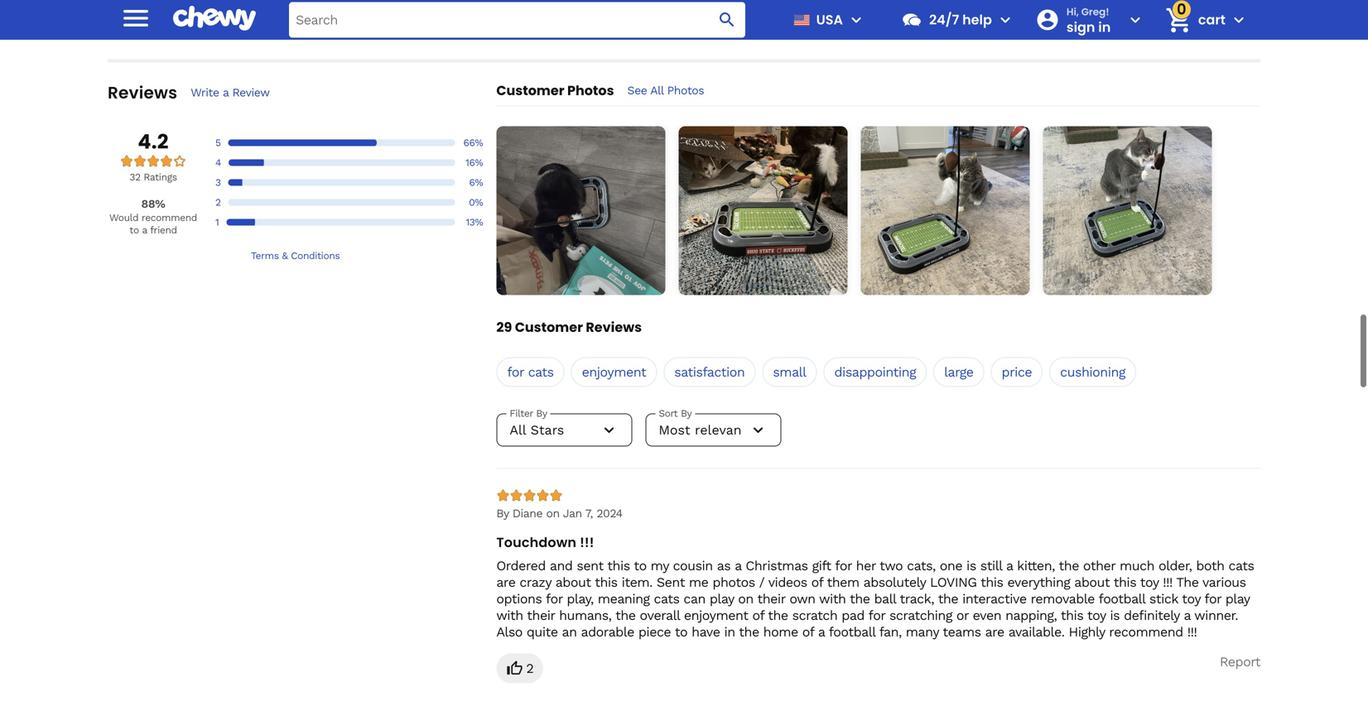 Task type: describe. For each thing, give the bounding box(es) containing it.
options
[[497, 592, 542, 607]]

the
[[1177, 575, 1199, 591]]

cushioning
[[1061, 365, 1126, 380]]

16%
[[466, 157, 483, 169]]

hi, greg! sign in
[[1067, 5, 1111, 36]]

the up pad
[[850, 592, 870, 607]]

1
[[215, 217, 219, 228]]

by diane on jan 7, 2024
[[497, 507, 623, 521]]

touchdown !!! ordered and sent this to my cousin as a christmas gift for her two cats,  one is still a kitten,  the other much older,  both cats are crazy about this item.  sent me photos / videos of them absolutely loving this everything about this toy !!!  the various options for play,  meaning cats can play on their own with the ball track,  the interactive removable football stick toy for play with their humans,  the overall enjoyment of the scratch pad for scratching or even napping,  this toy is definitely a winner. also quite an adorable piece to have in the home of a football fan,  many teams are available.  highly recommend !!!
[[497, 534, 1255, 640]]

&
[[282, 250, 288, 262]]

teams
[[943, 625, 981, 640]]

write
[[191, 86, 219, 99]]

help menu image
[[996, 10, 1016, 30]]

satisfaction
[[675, 365, 745, 380]]

1 horizontal spatial is
[[1111, 608, 1120, 624]]

meaning
[[598, 592, 650, 607]]

price
[[1002, 365, 1032, 380]]

2 horizontal spatial cats
[[1229, 558, 1255, 574]]

jan
[[563, 507, 582, 521]]

review
[[232, 86, 270, 99]]

winner.
[[1195, 608, 1239, 624]]

2 play from the left
[[1226, 592, 1250, 607]]

1 vertical spatial !!!
[[1163, 575, 1173, 591]]

overall
[[640, 608, 680, 624]]

a inside '88% would recommend to a friend'
[[142, 225, 147, 236]]

gift
[[812, 558, 831, 574]]

write a review
[[191, 86, 270, 99]]

recommend inside '88% would recommend to a friend'
[[142, 212, 197, 224]]

usa
[[817, 10, 843, 29]]

for cats
[[507, 365, 554, 380]]

ball
[[874, 592, 896, 607]]

removable
[[1031, 592, 1095, 607]]

Product search field
[[289, 2, 746, 38]]

29
[[497, 318, 512, 337]]

greg!
[[1082, 5, 1110, 18]]

can
[[684, 592, 706, 607]]

for up them
[[835, 558, 852, 574]]

answer this question
[[108, 12, 223, 25]]

photos
[[713, 575, 755, 591]]

for down the crazy
[[546, 592, 563, 607]]

see all photos button
[[628, 82, 704, 99]]

various
[[1203, 575, 1247, 591]]

other
[[1084, 558, 1116, 574]]

0 vertical spatial customer
[[497, 81, 565, 100]]

many
[[906, 625, 939, 640]]

menu image
[[119, 1, 152, 35]]

cousin
[[673, 558, 713, 574]]

usa button
[[787, 0, 867, 40]]

4
[[215, 157, 221, 169]]

large
[[945, 365, 974, 380]]

cats,
[[907, 558, 936, 574]]

items image
[[1164, 6, 1193, 35]]

the right in
[[739, 625, 759, 640]]

2 button
[[497, 654, 544, 684]]

conditions
[[291, 250, 340, 262]]

for up winner.
[[1205, 592, 1222, 607]]

crazy
[[520, 575, 552, 591]]

0 horizontal spatial are
[[497, 575, 516, 591]]

sent
[[577, 558, 604, 574]]

small
[[773, 365, 807, 380]]

terms & conditions
[[251, 250, 340, 262]]

1 vertical spatial football
[[829, 625, 876, 640]]

the up home on the bottom
[[768, 608, 788, 624]]

fan,
[[880, 625, 902, 640]]

1 horizontal spatial to
[[634, 558, 647, 574]]

home
[[764, 625, 798, 640]]

1 vertical spatial with
[[497, 608, 523, 624]]

5
[[215, 137, 221, 149]]

0 horizontal spatial !!!
[[580, 534, 595, 552]]

0 vertical spatial 2
[[215, 197, 221, 208]]

report
[[1220, 655, 1261, 670]]

as
[[717, 558, 731, 574]]

two
[[880, 558, 903, 574]]

one
[[940, 558, 963, 574]]

enjoyment inside touchdown !!! ordered and sent this to my cousin as a christmas gift for her two cats,  one is still a kitten,  the other much older,  both cats are crazy about this item.  sent me photos / videos of them absolutely loving this everything about this toy !!!  the various options for play,  meaning cats can play on their own with the ball track,  the interactive removable football stick toy for play with their humans,  the overall enjoyment of the scratch pad for scratching or even napping,  this toy is definitely a winner. also quite an adorable piece to have in the home of a football fan,  many teams are available.  highly recommend !!!
[[684, 608, 749, 624]]

this down still
[[981, 575, 1004, 591]]

still
[[981, 558, 1002, 574]]

this down much
[[1114, 575, 1137, 591]]

the left other
[[1059, 558, 1079, 574]]

1 vertical spatial toy
[[1182, 592, 1201, 607]]

them
[[827, 575, 860, 591]]

in
[[724, 625, 735, 640]]

0 horizontal spatial on
[[546, 507, 560, 521]]

have
[[692, 625, 720, 640]]

humans,
[[559, 608, 612, 624]]

answer
[[108, 12, 147, 25]]

disappointing
[[835, 365, 916, 380]]

touchdown
[[497, 534, 577, 552]]

even
[[973, 608, 1002, 624]]

1 play from the left
[[710, 592, 734, 607]]

2 horizontal spatial to
[[675, 625, 688, 640]]

1 horizontal spatial their
[[758, 592, 786, 607]]

a left winner.
[[1184, 608, 1191, 624]]

7,
[[585, 507, 593, 521]]

1 horizontal spatial are
[[986, 625, 1005, 640]]

0 vertical spatial with
[[820, 592, 846, 607]]

both
[[1197, 558, 1225, 574]]

a right still
[[1007, 558, 1013, 574]]

/
[[759, 575, 765, 591]]

0 vertical spatial is
[[967, 558, 977, 574]]

this down sent
[[595, 575, 618, 591]]

on inside touchdown !!! ordered and sent this to my cousin as a christmas gift for her two cats,  one is still a kitten,  the other much older,  both cats are crazy about this item.  sent me photos / videos of them absolutely loving this everything about this toy !!!  the various options for play,  meaning cats can play on their own with the ball track,  the interactive removable football stick toy for play with their humans,  the overall enjoyment of the scratch pad for scratching or even napping,  this toy is definitely a winner. also quite an adorable piece to have in the home of a football fan,  many teams are available.  highly recommend !!!
[[738, 592, 754, 607]]

4 list item from the left
[[1043, 126, 1212, 295]]

diane
[[513, 507, 543, 521]]

and
[[550, 558, 573, 574]]

sign
[[1067, 18, 1096, 36]]

a right as
[[735, 558, 742, 574]]

account menu image
[[1126, 10, 1146, 30]]

photos inside button
[[667, 84, 704, 97]]

also
[[497, 625, 523, 640]]



Task type: locate. For each thing, give the bounding box(es) containing it.
0 vertical spatial cats
[[528, 365, 554, 380]]

is left the definitely
[[1111, 608, 1120, 624]]

the down the "meaning"
[[616, 608, 636, 624]]

about down other
[[1075, 575, 1110, 591]]

cart
[[1199, 10, 1226, 29]]

on down photos on the bottom right of the page
[[738, 592, 754, 607]]

to down would
[[129, 225, 139, 236]]

1 horizontal spatial reviews
[[586, 318, 642, 337]]

are down the even
[[986, 625, 1005, 640]]

report button
[[1220, 654, 1261, 671]]

their down '/'
[[758, 592, 786, 607]]

1 vertical spatial on
[[738, 592, 754, 607]]

0 horizontal spatial cats
[[528, 365, 554, 380]]

1 vertical spatial of
[[753, 608, 764, 624]]

2 down 'quite'
[[526, 661, 534, 677]]

66%
[[464, 137, 483, 149]]

0 horizontal spatial photos
[[567, 81, 614, 100]]

cart link
[[1159, 0, 1226, 40]]

2 vertical spatial toy
[[1088, 608, 1106, 624]]

a
[[223, 86, 229, 99], [142, 225, 147, 236], [735, 558, 742, 574], [1007, 558, 1013, 574], [1184, 608, 1191, 624], [818, 625, 825, 640]]

see
[[628, 84, 647, 97]]

1 vertical spatial to
[[634, 558, 647, 574]]

with down them
[[820, 592, 846, 607]]

1 horizontal spatial football
[[1099, 592, 1146, 607]]

football up the definitely
[[1099, 592, 1146, 607]]

cats down the 29 customer reviews at the top left of page
[[528, 365, 554, 380]]

24/7 help
[[930, 10, 992, 29]]

0 vertical spatial reviews
[[108, 81, 177, 104]]

0 horizontal spatial reviews
[[108, 81, 177, 104]]

0 horizontal spatial with
[[497, 608, 523, 624]]

0 horizontal spatial toy
[[1088, 608, 1106, 624]]

32 ratings
[[130, 171, 177, 183]]

1 horizontal spatial with
[[820, 592, 846, 607]]

to left 'have'
[[675, 625, 688, 640]]

piece
[[639, 625, 671, 640]]

a right write
[[223, 86, 229, 99]]

2024
[[597, 507, 623, 521]]

for down 29 on the left top of the page
[[507, 365, 524, 380]]

1 horizontal spatial about
[[1075, 575, 1110, 591]]

0 vertical spatial on
[[546, 507, 560, 521]]

customer down product search box
[[497, 81, 565, 100]]

enjoyment up 'have'
[[684, 608, 749, 624]]

2 vertical spatial to
[[675, 625, 688, 640]]

24/7 help link
[[895, 0, 992, 40]]

1 list item from the left
[[497, 126, 666, 295]]

0 horizontal spatial their
[[527, 608, 555, 624]]

their up 'quite'
[[527, 608, 555, 624]]

0 vertical spatial of
[[812, 575, 823, 591]]

photos left 'see'
[[567, 81, 614, 100]]

1 horizontal spatial on
[[738, 592, 754, 607]]

sent
[[657, 575, 685, 591]]

all
[[651, 84, 664, 97]]

1 horizontal spatial enjoyment
[[684, 608, 749, 624]]

to inside '88% would recommend to a friend'
[[129, 225, 139, 236]]

0 horizontal spatial recommend
[[142, 212, 197, 224]]

!!! up sent
[[580, 534, 595, 552]]

0%
[[469, 197, 483, 208]]

videos
[[769, 575, 808, 591]]

kitten,
[[1018, 558, 1055, 574]]

scratch
[[793, 608, 838, 624]]

adorable
[[581, 625, 635, 640]]

2 about from the left
[[1075, 575, 1110, 591]]

1 horizontal spatial recommend
[[1110, 625, 1184, 640]]

submit search image
[[717, 10, 737, 30]]

item.
[[622, 575, 653, 591]]

chewy support image
[[901, 9, 923, 31]]

own
[[790, 592, 816, 607]]

to up item.
[[634, 558, 647, 574]]

0 horizontal spatial football
[[829, 625, 876, 640]]

to
[[129, 225, 139, 236], [634, 558, 647, 574], [675, 625, 688, 640]]

1 vertical spatial their
[[527, 608, 555, 624]]

1 about from the left
[[556, 575, 591, 591]]

by
[[497, 507, 509, 521]]

0 horizontal spatial 2
[[215, 197, 221, 208]]

this
[[608, 558, 630, 574], [595, 575, 618, 591], [981, 575, 1004, 591], [1114, 575, 1137, 591], [1061, 608, 1084, 624]]

christmas
[[746, 558, 808, 574]]

are up options
[[497, 575, 516, 591]]

older,
[[1159, 558, 1193, 574]]

2 vertical spatial of
[[803, 625, 814, 640]]

football
[[1099, 592, 1146, 607], [829, 625, 876, 640]]

cats love this image
[[679, 126, 848, 295]]

ratings
[[144, 171, 177, 183]]

3
[[215, 177, 221, 188]]

toy down much
[[1141, 575, 1159, 591]]

0 vertical spatial !!!
[[580, 534, 595, 552]]

!!!
[[580, 534, 595, 552], [1163, 575, 1173, 591], [1188, 625, 1197, 640]]

1 horizontal spatial photos
[[667, 84, 704, 97]]

1 vertical spatial cats
[[1229, 558, 1255, 574]]

on
[[546, 507, 560, 521], [738, 592, 754, 607]]

photos
[[567, 81, 614, 100], [667, 84, 704, 97]]

2 list item from the left
[[679, 126, 848, 295]]

of down scratch at the bottom right
[[803, 625, 814, 640]]

play down various
[[1226, 592, 1250, 607]]

1 horizontal spatial toy
[[1141, 575, 1159, 591]]

my
[[651, 558, 669, 574]]

menu image
[[847, 10, 867, 30]]

2 vertical spatial cats
[[654, 592, 680, 607]]

0 vertical spatial to
[[129, 225, 139, 236]]

much
[[1120, 558, 1155, 574]]

2 horizontal spatial toy
[[1182, 592, 1201, 607]]

list
[[497, 126, 1261, 295]]

cart menu image
[[1229, 10, 1249, 30]]

with up also
[[497, 608, 523, 624]]

0 vertical spatial football
[[1099, 592, 1146, 607]]

toy up highly
[[1088, 608, 1106, 624]]

for
[[507, 365, 524, 380], [835, 558, 852, 574], [546, 592, 563, 607], [1205, 592, 1222, 607], [869, 608, 886, 624]]

0 horizontal spatial enjoyment
[[582, 365, 646, 380]]

in
[[1099, 18, 1111, 36]]

answer this question button
[[108, 11, 223, 26]]

2 vertical spatial !!!
[[1188, 625, 1197, 640]]

0 vertical spatial toy
[[1141, 575, 1159, 591]]

enjoyment
[[582, 365, 646, 380], [684, 608, 749, 624]]

list item
[[497, 126, 666, 295], [679, 126, 848, 295], [861, 126, 1030, 295], [1043, 126, 1212, 295]]

football down pad
[[829, 625, 876, 640]]

32
[[130, 171, 141, 183]]

definitely
[[1124, 608, 1180, 624]]

0 vertical spatial their
[[758, 592, 786, 607]]

0 horizontal spatial about
[[556, 575, 591, 591]]

is left still
[[967, 558, 977, 574]]

88%
[[141, 197, 165, 211]]

track,
[[900, 592, 935, 607]]

this down 'removable'
[[1061, 608, 1084, 624]]

1 vertical spatial is
[[1111, 608, 1120, 624]]

1 vertical spatial reviews
[[586, 318, 642, 337]]

the down loving
[[938, 592, 959, 607]]

a down scratch at the bottom right
[[818, 625, 825, 640]]

a left friend
[[142, 225, 147, 236]]

about up play,
[[556, 575, 591, 591]]

photos right all
[[667, 84, 704, 97]]

ordered
[[497, 558, 546, 574]]

recommend inside touchdown !!! ordered and sent this to my cousin as a christmas gift for her two cats,  one is still a kitten,  the other much older,  both cats are crazy about this item.  sent me photos / videos of them absolutely loving this everything about this toy !!!  the various options for play,  meaning cats can play on their own with the ball track,  the interactive removable football stick toy for play with their humans,  the overall enjoyment of the scratch pad for scratching or even napping,  this toy is definitely a winner. also quite an adorable piece to have in the home of a football fan,  many teams are available.  highly recommend !!!
[[1110, 625, 1184, 640]]

toy
[[1141, 575, 1159, 591], [1182, 592, 1201, 607], [1088, 608, 1106, 624]]

are
[[497, 575, 516, 591], [986, 625, 1005, 640]]

her
[[856, 558, 876, 574]]

0 horizontal spatial is
[[967, 558, 977, 574]]

1 horizontal spatial play
[[1226, 592, 1250, 607]]

interactive
[[963, 592, 1027, 607]]

2 inside button
[[526, 661, 534, 677]]

0 horizontal spatial to
[[129, 225, 139, 236]]

for down 'ball'
[[869, 608, 886, 624]]

88% would recommend to a friend
[[109, 197, 197, 236]]

cats up various
[[1229, 558, 1255, 574]]

highly
[[1069, 625, 1106, 640]]

of up home on the bottom
[[753, 608, 764, 624]]

play down photos on the bottom right of the page
[[710, 592, 734, 607]]

cats
[[528, 365, 554, 380], [1229, 558, 1255, 574], [654, 592, 680, 607]]

!!! up stick
[[1163, 575, 1173, 591]]

1 vertical spatial 2
[[526, 661, 534, 677]]

hi,
[[1067, 5, 1079, 18]]

play
[[710, 592, 734, 607], [1226, 592, 1250, 607]]

Search text field
[[289, 2, 746, 38]]

loving
[[930, 575, 977, 591]]

toy down the
[[1182, 592, 1201, 607]]

would
[[109, 212, 138, 224]]

available.
[[1009, 625, 1065, 640]]

terms & conditions link
[[108, 250, 483, 262]]

customer photos
[[497, 81, 614, 100]]

recommend up friend
[[142, 212, 197, 224]]

on left jan
[[546, 507, 560, 521]]

1 vertical spatial recommend
[[1110, 625, 1184, 640]]

question
[[176, 12, 223, 25]]

0 vertical spatial recommend
[[142, 212, 197, 224]]

1 vertical spatial customer
[[515, 318, 583, 337]]

recommend down the definitely
[[1110, 625, 1184, 640]]

an
[[562, 625, 577, 640]]

1 horizontal spatial !!!
[[1163, 575, 1173, 591]]

see all photos
[[628, 84, 704, 97]]

absolutely
[[864, 575, 926, 591]]

customer right 29 on the left top of the page
[[515, 318, 583, 337]]

this
[[150, 12, 172, 25]]

or
[[957, 608, 969, 624]]

2 down 3
[[215, 197, 221, 208]]

0 vertical spatial enjoyment
[[582, 365, 646, 380]]

scratching
[[890, 608, 953, 624]]

quite
[[527, 625, 558, 640]]

enjoyment down the 29 customer reviews at the top left of page
[[582, 365, 646, 380]]

4.2
[[138, 128, 169, 156]]

0 vertical spatial are
[[497, 575, 516, 591]]

3 list item from the left
[[861, 126, 1030, 295]]

0 horizontal spatial play
[[710, 592, 734, 607]]

is
[[967, 558, 977, 574], [1111, 608, 1120, 624]]

play,
[[567, 592, 594, 607]]

1 vertical spatial are
[[986, 625, 1005, 640]]

1 vertical spatial enjoyment
[[684, 608, 749, 624]]

cats down the sent at the bottom of page
[[654, 592, 680, 607]]

of down gift
[[812, 575, 823, 591]]

29 customer reviews
[[497, 318, 642, 337]]

13%
[[466, 217, 483, 228]]

friend
[[150, 225, 177, 236]]

this up item.
[[608, 558, 630, 574]]

the
[[1059, 558, 1079, 574], [850, 592, 870, 607], [938, 592, 959, 607], [616, 608, 636, 624], [768, 608, 788, 624], [739, 625, 759, 640]]

2 horizontal spatial !!!
[[1188, 625, 1197, 640]]

1 horizontal spatial 2
[[526, 661, 534, 677]]

1 horizontal spatial cats
[[654, 592, 680, 607]]

me
[[689, 575, 709, 591]]

chewy home image
[[173, 0, 256, 37]]

!!! down winner.
[[1188, 625, 1197, 640]]



Task type: vqa. For each thing, say whether or not it's contained in the screenshot.
3
yes



